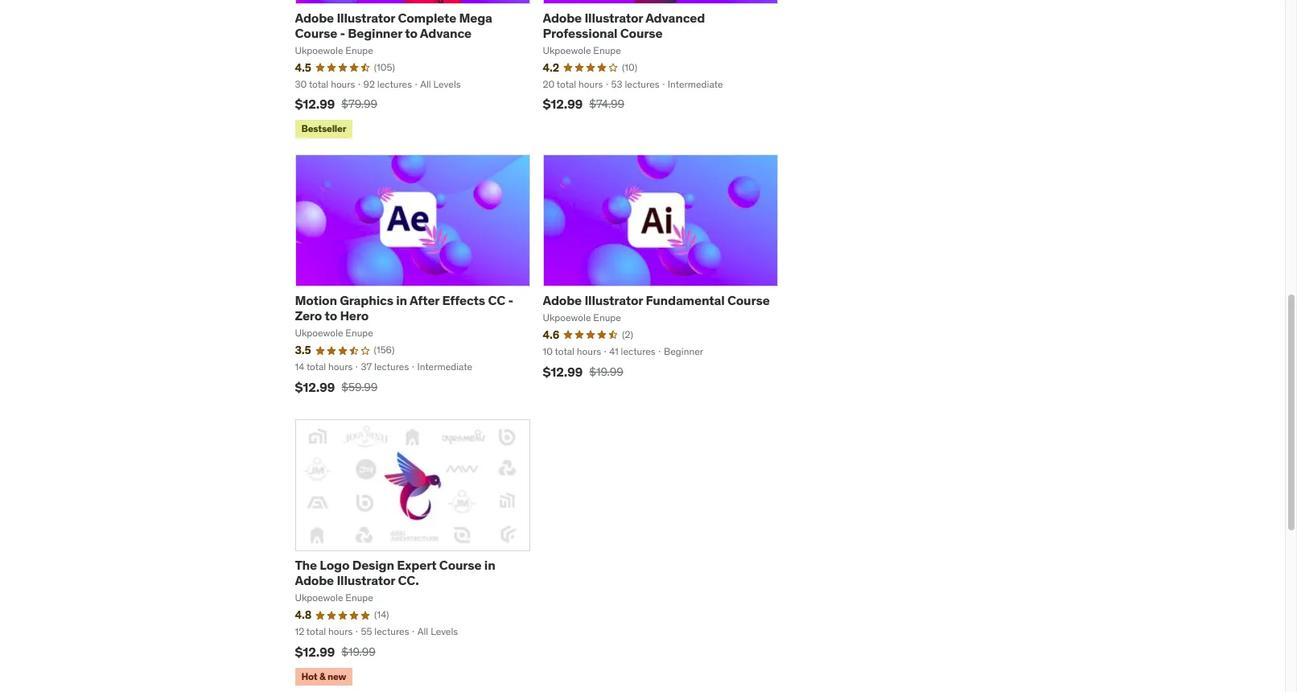 Task type: locate. For each thing, give the bounding box(es) containing it.
ukpoewole up 4.5
[[295, 44, 343, 56]]

all levels down advance
[[420, 78, 461, 90]]

- up 30 total hours
[[340, 25, 345, 41]]

to
[[405, 25, 418, 41], [325, 308, 337, 324]]

course right expert
[[439, 557, 482, 573]]

course up 4.5
[[295, 25, 337, 41]]

intermediate
[[668, 78, 723, 90], [417, 361, 473, 373]]

course right the fundamental
[[727, 292, 770, 308]]

156 reviews element
[[374, 344, 395, 357]]

illustrator for enupe
[[585, 292, 643, 308]]

$12.99 $59.99
[[295, 379, 378, 395]]

37
[[361, 361, 372, 373]]

$12.99 $19.99
[[543, 363, 623, 380], [295, 644, 376, 660]]

levels down advance
[[433, 78, 461, 90]]

course inside adobe illustrator advanced professional course ukpoewole enupe
[[620, 25, 663, 41]]

adobe inside the adobe illustrator fundamental course ukpoewole enupe
[[543, 292, 582, 308]]

design
[[352, 557, 394, 573]]

0 vertical spatial -
[[340, 25, 345, 41]]

0 horizontal spatial $12.99 $19.99
[[295, 644, 376, 660]]

$12.99 $19.99 down 10 total hours
[[543, 363, 623, 380]]

20
[[543, 78, 555, 90]]

0 horizontal spatial intermediate
[[417, 361, 473, 373]]

ukpoewole down professional at top
[[543, 44, 591, 56]]

in left after
[[396, 292, 407, 308]]

the logo design expert course in adobe illustrator cc. link
[[295, 557, 495, 589]]

1 vertical spatial beginner
[[664, 345, 703, 357]]

ukpoewole inside adobe illustrator advanced professional course ukpoewole enupe
[[543, 44, 591, 56]]

illustrator inside adobe illustrator advanced professional course ukpoewole enupe
[[585, 9, 643, 25]]

$12.99 $19.99 for the logo design expert course in adobe illustrator cc.
[[295, 644, 376, 660]]

adobe for ukpoewole
[[543, 9, 582, 25]]

all right 92 lectures
[[420, 78, 431, 90]]

$12.99 $19.99 for adobe illustrator fundamental course
[[543, 363, 623, 380]]

total
[[309, 78, 329, 90], [557, 78, 576, 90], [555, 345, 575, 357], [307, 361, 326, 373], [306, 625, 326, 637]]

to inside adobe illustrator complete mega course - beginner to advance ukpoewole enupe
[[405, 25, 418, 41]]

lectures for adobe illustrator fundamental course
[[621, 345, 656, 357]]

adobe inside adobe illustrator advanced professional course ukpoewole enupe
[[543, 9, 582, 25]]

- right cc
[[508, 292, 513, 308]]

0 vertical spatial $12.99 $19.99
[[543, 363, 623, 380]]

the
[[295, 557, 317, 573]]

illustrator inside the adobe illustrator fundamental course ukpoewole enupe
[[585, 292, 643, 308]]

total for adobe illustrator advanced professional course
[[557, 78, 576, 90]]

41 lectures
[[609, 345, 656, 357]]

1 vertical spatial $19.99
[[341, 645, 376, 659]]

1 vertical spatial in
[[484, 557, 495, 573]]

ukpoewole down zero
[[295, 327, 343, 339]]

1 horizontal spatial -
[[508, 292, 513, 308]]

$19.99 for the logo design expert course in adobe illustrator cc.
[[341, 645, 376, 659]]

enupe up '41'
[[593, 312, 621, 324]]

30
[[295, 78, 307, 90]]

0 vertical spatial to
[[405, 25, 418, 41]]

zero
[[295, 308, 322, 324]]

12 total hours
[[295, 625, 353, 637]]

30 total hours
[[295, 78, 355, 90]]

$12.99 for the logo design expert course in adobe illustrator cc.
[[295, 644, 335, 660]]

adobe inside adobe illustrator complete mega course - beginner to advance ukpoewole enupe
[[295, 9, 334, 25]]

all
[[420, 78, 431, 90], [417, 625, 428, 637]]

1 vertical spatial levels
[[431, 625, 458, 637]]

ukpoewole
[[295, 44, 343, 56], [543, 44, 591, 56], [543, 312, 591, 324], [295, 327, 343, 339], [295, 592, 343, 604]]

adobe up 4.2 at the top left of page
[[543, 9, 582, 25]]

hours left 55 on the left bottom
[[328, 625, 353, 637]]

$12.99 $79.99
[[295, 96, 377, 112]]

motion graphics in after effects cc - zero to hero link
[[295, 292, 513, 324]]

graphics
[[340, 292, 393, 308]]

levels right 55 lectures
[[431, 625, 458, 637]]

1 vertical spatial to
[[325, 308, 337, 324]]

$19.99
[[589, 364, 623, 379], [341, 645, 376, 659]]

course for in
[[439, 557, 482, 573]]

adobe up 4.6
[[543, 292, 582, 308]]

lectures down 10 reviews element
[[625, 78, 660, 90]]

lectures down 105 reviews element
[[377, 78, 412, 90]]

all for cc.
[[417, 625, 428, 637]]

total right 12
[[306, 625, 326, 637]]

hours up $12.99 $79.99
[[331, 78, 355, 90]]

illustrator up "(14)"
[[337, 572, 395, 589]]

all levels right 55 lectures
[[417, 625, 458, 637]]

92 lectures
[[363, 78, 412, 90]]

14 reviews element
[[374, 609, 389, 622]]

$19.99 for adobe illustrator fundamental course
[[589, 364, 623, 379]]

lectures
[[377, 78, 412, 90], [625, 78, 660, 90], [621, 345, 656, 357], [374, 361, 409, 373], [374, 625, 409, 637]]

10
[[543, 345, 553, 357]]

enupe up the 92
[[346, 44, 373, 56]]

0 vertical spatial beginner
[[348, 25, 402, 41]]

92
[[363, 78, 375, 90]]

4.5
[[295, 60, 311, 75]]

- inside motion graphics in after effects cc - zero to hero ukpoewole enupe
[[508, 292, 513, 308]]

$12.99 down 12 total hours
[[295, 644, 335, 660]]

hours up $12.99 $59.99
[[328, 361, 353, 373]]

illustrator up (105)
[[337, 9, 395, 25]]

1 horizontal spatial intermediate
[[668, 78, 723, 90]]

ukpoewole up '4.8'
[[295, 592, 343, 604]]

enupe down hero on the left of page
[[346, 327, 373, 339]]

1 vertical spatial all levels
[[417, 625, 458, 637]]

adobe inside 'the logo design expert course in adobe illustrator cc. ukpoewole enupe'
[[295, 572, 334, 589]]

course inside adobe illustrator complete mega course - beginner to advance ukpoewole enupe
[[295, 25, 337, 41]]

0 horizontal spatial -
[[340, 25, 345, 41]]

0 vertical spatial all
[[420, 78, 431, 90]]

1 vertical spatial -
[[508, 292, 513, 308]]

enupe inside adobe illustrator complete mega course - beginner to advance ukpoewole enupe
[[346, 44, 373, 56]]

course for ukpoewole
[[620, 25, 663, 41]]

logo
[[320, 557, 349, 573]]

levels for cc.
[[431, 625, 458, 637]]

$12.99 $19.99 down 12 total hours
[[295, 644, 376, 660]]

hot & new
[[301, 670, 346, 682]]

intermediate right the 53 lectures
[[668, 78, 723, 90]]

to left advance
[[405, 25, 418, 41]]

$12.99 for adobe illustrator complete mega course - beginner to advance
[[295, 96, 335, 112]]

14
[[295, 361, 304, 373]]

to right zero
[[325, 308, 337, 324]]

$12.99 down 10 total hours
[[543, 363, 583, 380]]

hours for adobe illustrator fundamental course
[[577, 345, 601, 357]]

$12.99 down 30 total hours
[[295, 96, 335, 112]]

illustrator up (2)
[[585, 292, 643, 308]]

enupe
[[346, 44, 373, 56], [593, 44, 621, 56], [593, 312, 621, 324], [346, 327, 373, 339], [346, 592, 373, 604]]

adobe up 4.5
[[295, 9, 334, 25]]

$12.99 down 20 total hours
[[543, 96, 583, 112]]

intermediate right 37 lectures
[[417, 361, 473, 373]]

illustrator inside adobe illustrator complete mega course - beginner to advance ukpoewole enupe
[[337, 9, 395, 25]]

total right 14
[[307, 361, 326, 373]]

course inside the adobe illustrator fundamental course ukpoewole enupe
[[727, 292, 770, 308]]

in
[[396, 292, 407, 308], [484, 557, 495, 573]]

total right 30
[[309, 78, 329, 90]]

0 vertical spatial in
[[396, 292, 407, 308]]

0 vertical spatial levels
[[433, 78, 461, 90]]

course for -
[[295, 25, 337, 41]]

hours up '$12.99 $74.99'
[[579, 78, 603, 90]]

hours
[[331, 78, 355, 90], [579, 78, 603, 90], [577, 345, 601, 357], [328, 361, 353, 373], [328, 625, 353, 637]]

intermediate for effects
[[417, 361, 473, 373]]

enupe down adobe illustrator advanced professional course link
[[593, 44, 621, 56]]

hours for motion graphics in after effects cc - zero to hero
[[328, 361, 353, 373]]

all for advance
[[420, 78, 431, 90]]

1 horizontal spatial to
[[405, 25, 418, 41]]

levels
[[433, 78, 461, 90], [431, 625, 458, 637]]

beginner up (105)
[[348, 25, 402, 41]]

lectures down '14 reviews' element
[[374, 625, 409, 637]]

bestseller
[[301, 123, 346, 135]]

adobe for -
[[295, 9, 334, 25]]

41
[[609, 345, 619, 357]]

after
[[410, 292, 439, 308]]

$12.99
[[295, 96, 335, 112], [543, 96, 583, 112], [543, 363, 583, 380], [295, 379, 335, 395], [295, 644, 335, 660]]

&
[[319, 670, 326, 682]]

1 horizontal spatial $12.99 $19.99
[[543, 363, 623, 380]]

enupe inside the adobe illustrator fundamental course ukpoewole enupe
[[593, 312, 621, 324]]

adobe
[[295, 9, 334, 25], [543, 9, 582, 25], [543, 292, 582, 308], [295, 572, 334, 589]]

3.5
[[295, 343, 311, 358]]

complete
[[398, 9, 456, 25]]

total for the logo design expert course in adobe illustrator cc.
[[306, 625, 326, 637]]

beginner down the fundamental
[[664, 345, 703, 357]]

beginner
[[348, 25, 402, 41], [664, 345, 703, 357]]

ukpoewole up 4.6
[[543, 312, 591, 324]]

53
[[611, 78, 622, 90]]

illustrator
[[337, 9, 395, 25], [585, 9, 643, 25], [585, 292, 643, 308], [337, 572, 395, 589]]

0 horizontal spatial to
[[325, 308, 337, 324]]

total right 20 at the top left
[[557, 78, 576, 90]]

all levels
[[420, 78, 461, 90], [417, 625, 458, 637]]

course up (10)
[[620, 25, 663, 41]]

course inside 'the logo design expert course in adobe illustrator cc. ukpoewole enupe'
[[439, 557, 482, 573]]

20 total hours
[[543, 78, 603, 90]]

expert
[[397, 557, 437, 573]]

1 vertical spatial all
[[417, 625, 428, 637]]

1 vertical spatial intermediate
[[417, 361, 473, 373]]

0 vertical spatial all levels
[[420, 78, 461, 90]]

0 horizontal spatial in
[[396, 292, 407, 308]]

enupe up 55 on the left bottom
[[346, 592, 373, 604]]

0 vertical spatial $19.99
[[589, 364, 623, 379]]

adobe illustrator fundamental course ukpoewole enupe
[[543, 292, 770, 324]]

0 horizontal spatial beginner
[[348, 25, 402, 41]]

total right the 10
[[555, 345, 575, 357]]

-
[[340, 25, 345, 41], [508, 292, 513, 308]]

hours left '41'
[[577, 345, 601, 357]]

lectures for adobe illustrator advanced professional course
[[625, 78, 660, 90]]

$12.99 down 14 total hours
[[295, 379, 335, 395]]

in right expert
[[484, 557, 495, 573]]

illustrator up (10)
[[585, 9, 643, 25]]

1 horizontal spatial in
[[484, 557, 495, 573]]

0 vertical spatial intermediate
[[668, 78, 723, 90]]

hero
[[340, 308, 369, 324]]

lectures down 2 reviews element
[[621, 345, 656, 357]]

lectures down 156 reviews element
[[374, 361, 409, 373]]

cc
[[488, 292, 506, 308]]

$19.99 down '41'
[[589, 364, 623, 379]]

the logo design expert course in adobe illustrator cc. ukpoewole enupe
[[295, 557, 495, 604]]

new
[[328, 670, 346, 682]]

1 vertical spatial $12.99 $19.99
[[295, 644, 376, 660]]

0 horizontal spatial $19.99
[[341, 645, 376, 659]]

course
[[295, 25, 337, 41], [620, 25, 663, 41], [727, 292, 770, 308], [439, 557, 482, 573]]

$19.99 down 55 on the left bottom
[[341, 645, 376, 659]]

effects
[[442, 292, 485, 308]]

all right 55 lectures
[[417, 625, 428, 637]]

$59.99
[[341, 380, 378, 394]]

1 horizontal spatial $19.99
[[589, 364, 623, 379]]

total for adobe illustrator complete mega course - beginner to advance
[[309, 78, 329, 90]]

ukpoewole inside adobe illustrator complete mega course - beginner to advance ukpoewole enupe
[[295, 44, 343, 56]]

adobe up '4.8'
[[295, 572, 334, 589]]



Task type: vqa. For each thing, say whether or not it's contained in the screenshot.
hear,
no



Task type: describe. For each thing, give the bounding box(es) containing it.
$12.99 for adobe illustrator advanced professional course
[[543, 96, 583, 112]]

37 lectures
[[361, 361, 409, 373]]

$12.99 $74.99
[[543, 96, 625, 112]]

adobe illustrator fundamental course link
[[543, 292, 770, 308]]

55 lectures
[[361, 625, 409, 637]]

hours for the logo design expert course in adobe illustrator cc.
[[328, 625, 353, 637]]

4.2
[[543, 60, 559, 75]]

(156)
[[374, 344, 395, 356]]

1 horizontal spatial beginner
[[664, 345, 703, 357]]

hours for adobe illustrator complete mega course - beginner to advance
[[331, 78, 355, 90]]

illustrator for -
[[337, 9, 395, 25]]

beginner inside adobe illustrator complete mega course - beginner to advance ukpoewole enupe
[[348, 25, 402, 41]]

enupe inside adobe illustrator advanced professional course ukpoewole enupe
[[593, 44, 621, 56]]

2 reviews element
[[622, 328, 633, 342]]

advanced
[[646, 9, 705, 25]]

12
[[295, 625, 304, 637]]

$12.99 for adobe illustrator fundamental course
[[543, 363, 583, 380]]

adobe illustrator complete mega course - beginner to advance ukpoewole enupe
[[295, 9, 492, 56]]

adobe illustrator complete mega course - beginner to advance link
[[295, 9, 492, 41]]

mega
[[459, 9, 492, 25]]

advance
[[420, 25, 472, 41]]

10 reviews element
[[622, 61, 637, 75]]

illustrator inside 'the logo design expert course in adobe illustrator cc. ukpoewole enupe'
[[337, 572, 395, 589]]

motion graphics in after effects cc - zero to hero ukpoewole enupe
[[295, 292, 513, 339]]

10 total hours
[[543, 345, 601, 357]]

in inside motion graphics in after effects cc - zero to hero ukpoewole enupe
[[396, 292, 407, 308]]

ukpoewole inside the adobe illustrator fundamental course ukpoewole enupe
[[543, 312, 591, 324]]

14 total hours
[[295, 361, 353, 373]]

$12.99 for motion graphics in after effects cc - zero to hero
[[295, 379, 335, 395]]

professional
[[543, 25, 618, 41]]

lectures for motion graphics in after effects cc - zero to hero
[[374, 361, 409, 373]]

illustrator for ukpoewole
[[585, 9, 643, 25]]

$79.99
[[341, 97, 377, 111]]

intermediate for course
[[668, 78, 723, 90]]

adobe illustrator advanced professional course ukpoewole enupe
[[543, 9, 705, 56]]

motion
[[295, 292, 337, 308]]

to inside motion graphics in after effects cc - zero to hero ukpoewole enupe
[[325, 308, 337, 324]]

all levels for advance
[[420, 78, 461, 90]]

in inside 'the logo design expert course in adobe illustrator cc. ukpoewole enupe'
[[484, 557, 495, 573]]

(105)
[[374, 61, 395, 73]]

hours for adobe illustrator advanced professional course
[[579, 78, 603, 90]]

adobe for enupe
[[543, 292, 582, 308]]

enupe inside motion graphics in after effects cc - zero to hero ukpoewole enupe
[[346, 327, 373, 339]]

lectures for the logo design expert course in adobe illustrator cc.
[[374, 625, 409, 637]]

(2)
[[622, 328, 633, 340]]

all levels for cc.
[[417, 625, 458, 637]]

55
[[361, 625, 372, 637]]

cc.
[[398, 572, 419, 589]]

$74.99
[[589, 97, 625, 111]]

105 reviews element
[[374, 61, 395, 75]]

enupe inside 'the logo design expert course in adobe illustrator cc. ukpoewole enupe'
[[346, 592, 373, 604]]

levels for advance
[[433, 78, 461, 90]]

adobe illustrator advanced professional course link
[[543, 9, 705, 41]]

lectures for adobe illustrator complete mega course - beginner to advance
[[377, 78, 412, 90]]

4.6
[[543, 328, 559, 342]]

4.8
[[295, 608, 312, 622]]

53 lectures
[[611, 78, 660, 90]]

total for adobe illustrator fundamental course
[[555, 345, 575, 357]]

fundamental
[[646, 292, 725, 308]]

ukpoewole inside 'the logo design expert course in adobe illustrator cc. ukpoewole enupe'
[[295, 592, 343, 604]]

hot
[[301, 670, 317, 682]]

total for motion graphics in after effects cc - zero to hero
[[307, 361, 326, 373]]

(10)
[[622, 61, 637, 73]]

ukpoewole inside motion graphics in after effects cc - zero to hero ukpoewole enupe
[[295, 327, 343, 339]]

- inside adobe illustrator complete mega course - beginner to advance ukpoewole enupe
[[340, 25, 345, 41]]

(14)
[[374, 609, 389, 621]]



